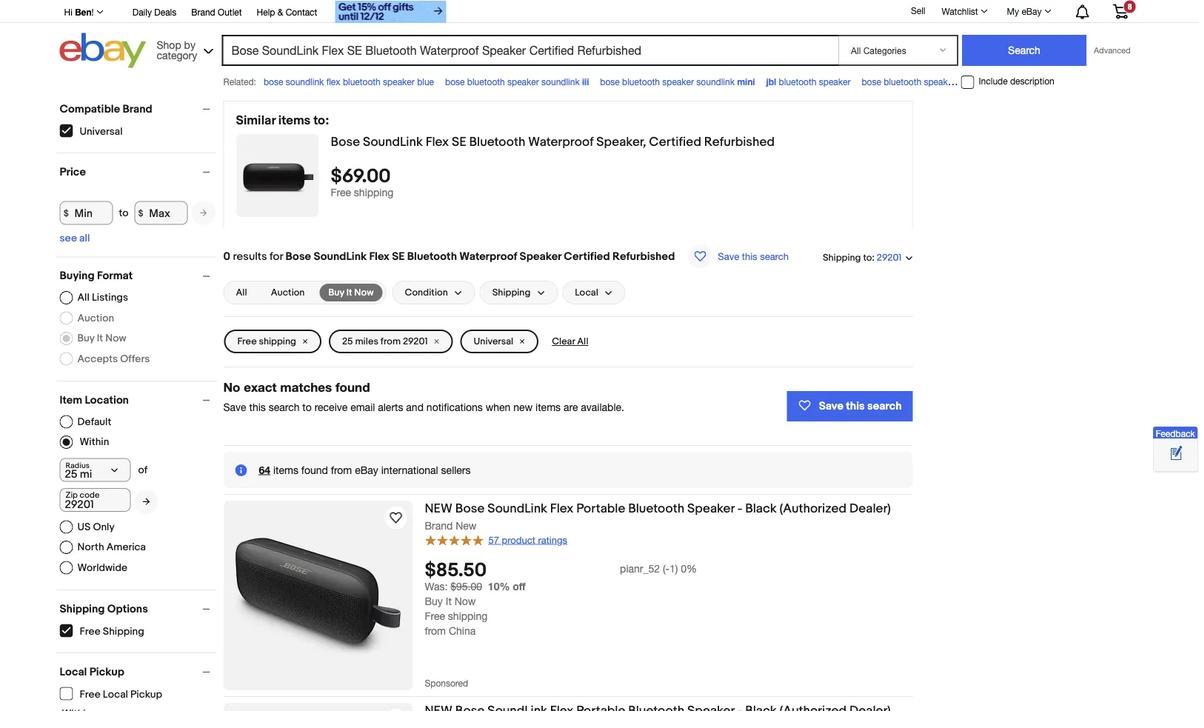 Task type: describe. For each thing, give the bounding box(es) containing it.
watchlist
[[942, 6, 979, 16]]

8
[[1128, 2, 1133, 11]]

0 horizontal spatial flex
[[369, 250, 390, 263]]

new bose soundlink flex portable bluetooth speaker - black (authorized dealer) brand new
[[425, 501, 892, 532]]

clear all link
[[546, 330, 595, 354]]

exact
[[244, 379, 277, 394]]

bose soundlink flex se bluetooth waterproof speaker, certified refurbished
[[331, 134, 775, 150]]

1 vertical spatial certified
[[564, 250, 610, 263]]

now inside text box
[[354, 287, 374, 298]]

1 horizontal spatial waterproof
[[529, 134, 594, 150]]

10%
[[488, 581, 510, 593]]

item location button
[[60, 394, 217, 407]]

all listings
[[77, 291, 128, 304]]

soundlink inside "new bose soundlink flex portable bluetooth speaker - black (authorized dealer) brand new"
[[488, 501, 548, 517]]

ebay inside region
[[355, 464, 379, 476]]

to:
[[314, 113, 329, 129]]

no exact matches found save this search to receive email alerts and notifications when new items are available.
[[223, 379, 625, 414]]

alerts
[[378, 401, 404, 414]]

blue
[[417, 76, 434, 87]]

only
[[93, 521, 115, 533]]

0 horizontal spatial brand
[[123, 102, 152, 116]]

to inside no exact matches found save this search to receive email alerts and notifications when new items are available.
[[303, 401, 312, 414]]

new bose soundlink flex portable bluetooth speaker - black (authorized dealer) image
[[235, 537, 402, 654]]

bose for bose soundlink flex bluetooth speaker blue
[[264, 76, 283, 87]]

brand outlet
[[191, 7, 242, 17]]

free inside the $69.00 free shipping
[[331, 186, 351, 199]]

advanced
[[1095, 46, 1131, 55]]

2 horizontal spatial all
[[578, 336, 589, 347]]

buying format button
[[60, 269, 217, 283]]

29201 for shipping to : 29201
[[877, 252, 902, 264]]

compatible
[[60, 102, 120, 116]]

auction inside main content
[[271, 287, 305, 298]]

off
[[513, 581, 526, 593]]

and
[[406, 401, 424, 414]]

pianr_52 (-1) 0% was: $95.00 10% off buy it now free shipping from china
[[425, 563, 697, 637]]

$69.00
[[331, 165, 391, 188]]

watch new bose soundlink flex portable bluetooth speaker - black (authorized dealer) image
[[387, 509, 405, 527]]

1 vertical spatial now
[[105, 332, 126, 345]]

iii
[[583, 76, 589, 87]]

flex
[[327, 76, 341, 87]]

region containing 64
[[223, 452, 913, 488]]

speaker,
[[597, 134, 647, 150]]

0 vertical spatial to
[[119, 207, 128, 219]]

main content containing $69.00
[[223, 95, 913, 712]]

buy inside the pianr_52 (-1) 0% was: $95.00 10% off buy it now free shipping from china
[[425, 596, 443, 608]]

my
[[1008, 6, 1020, 16]]

free shipping
[[238, 336, 296, 347]]

miles
[[355, 336, 379, 347]]

soundlink for bose bluetooth speaker soundlink mini
[[697, 76, 735, 87]]

0 horizontal spatial refurbished
[[613, 250, 675, 263]]

25 miles from 29201 link
[[329, 330, 453, 354]]

bluetooth for jbl bluetooth speaker
[[779, 76, 817, 87]]

international
[[381, 464, 439, 476]]

bose for bose bluetooth speaker soundlink revolve
[[862, 76, 882, 87]]

ebay inside account navigation
[[1022, 6, 1042, 16]]

items inside no exact matches found save this search to receive email alerts and notifications when new items are available.
[[536, 401, 561, 414]]

condition
[[405, 287, 448, 298]]

0 vertical spatial se
[[452, 134, 467, 150]]

shipping to : 29201
[[823, 252, 902, 264]]

compatible brand button
[[60, 102, 217, 116]]

8 link
[[1105, 0, 1138, 21]]

Buy It Now selected text field
[[329, 286, 374, 299]]

new
[[425, 501, 453, 517]]

0 results for bose soundlink flex se bluetooth waterproof speaker certified refurbished
[[223, 250, 675, 263]]

1 vertical spatial universal link
[[461, 330, 539, 354]]

hi ben !
[[64, 7, 94, 17]]

get an extra 15% off image
[[335, 1, 446, 23]]

advanced link
[[1087, 36, 1139, 65]]

0 horizontal spatial speaker
[[520, 250, 562, 263]]

similar
[[236, 113, 276, 129]]

64 link
[[259, 464, 271, 476]]

it inside the pianr_52 (-1) 0% was: $95.00 10% off buy it now free shipping from china
[[446, 596, 452, 608]]

0 horizontal spatial waterproof
[[460, 250, 517, 263]]

matches
[[280, 379, 332, 394]]

ben
[[75, 7, 92, 17]]

0 horizontal spatial save this search
[[718, 251, 789, 262]]

category
[[157, 49, 197, 61]]

jbl bluetooth speaker
[[767, 76, 851, 87]]

25 miles from 29201
[[342, 336, 428, 347]]

(authorized
[[780, 501, 847, 517]]

include description
[[979, 76, 1055, 86]]

options
[[107, 603, 148, 616]]

-
[[738, 501, 743, 517]]

help & contact
[[257, 7, 317, 17]]

north america
[[77, 541, 146, 554]]

daily deals
[[132, 7, 177, 17]]

found inside region
[[302, 464, 328, 476]]

local for local
[[575, 287, 599, 298]]

brand inside account navigation
[[191, 7, 215, 17]]

bose for bose bluetooth speaker soundlink iii
[[445, 76, 465, 87]]

accepts offers
[[77, 353, 150, 365]]

see all
[[60, 232, 90, 245]]

1)
[[670, 563, 678, 575]]

shop by category button
[[150, 33, 217, 65]]

bose soundlink flex se bluetooth waterproof speaker, certified refurbished image
[[236, 145, 319, 207]]

0 vertical spatial save this search button
[[684, 244, 794, 269]]

new bose soundlink flex portable bluetooth speaker - black (authorized dealer) heading
[[425, 501, 892, 517]]

bluetooth for bose bluetooth speaker soundlink mini
[[623, 76, 660, 87]]

shipping button
[[480, 281, 558, 305]]

format
[[97, 269, 133, 283]]

1 vertical spatial save this search
[[819, 400, 902, 413]]

bose soundlink flex se bluetooth waterproof speaker, certified refurbished link
[[331, 134, 901, 152]]

of
[[138, 464, 148, 477]]

1 soundlink from the left
[[286, 76, 324, 87]]

bose soundlink flex se bluetooth waterproof speaker, certified refurbished heading
[[331, 134, 775, 150]]

new bose soundlink flex portable bluetooth speaker - black (authorized dealer) link
[[425, 501, 913, 519]]

black
[[746, 501, 777, 517]]

buy it now link
[[320, 284, 383, 302]]

0 horizontal spatial auction
[[77, 312, 114, 324]]

sell
[[912, 5, 926, 16]]

0 horizontal spatial bose
[[286, 250, 311, 263]]

29201 for 25 miles from 29201
[[403, 336, 428, 347]]

brand outlet link
[[191, 4, 242, 21]]

0 horizontal spatial universal link
[[60, 124, 123, 138]]

local pickup
[[60, 666, 124, 679]]

1 horizontal spatial search
[[761, 251, 789, 262]]

america
[[107, 541, 146, 554]]

account navigation
[[56, 0, 1140, 25]]

to inside shipping to : 29201
[[864, 252, 873, 263]]

(-
[[663, 563, 670, 575]]

bose bluetooth speaker soundlink iii
[[445, 76, 589, 87]]

watchlist link
[[934, 2, 995, 20]]

free for free shipping
[[80, 626, 101, 638]]

1 vertical spatial it
[[97, 332, 103, 345]]

soundlink for bose bluetooth speaker soundlink iii
[[542, 76, 580, 87]]

bose bluetooth speaker soundlink mini
[[601, 76, 756, 87]]

speaker for jbl bluetooth speaker
[[820, 76, 851, 87]]

local for local pickup
[[60, 666, 87, 679]]

none submit inside shop by category banner
[[963, 35, 1087, 66]]

bluetooth inside "new bose soundlink flex portable bluetooth speaker - black (authorized dealer) brand new"
[[629, 501, 685, 517]]

free local pickup
[[80, 689, 162, 701]]

within
[[80, 436, 109, 449]]

it inside text box
[[347, 287, 352, 298]]

location
[[85, 394, 129, 407]]

all for all listings
[[77, 291, 90, 304]]

daily deals link
[[132, 4, 177, 21]]

deals
[[154, 7, 177, 17]]

compatible brand
[[60, 102, 152, 116]]

search inside no exact matches found save this search to receive email alerts and notifications when new items are available.
[[269, 401, 300, 414]]

1 vertical spatial buy it now
[[77, 332, 126, 345]]

1 vertical spatial se
[[392, 250, 405, 263]]

local pickup button
[[60, 666, 217, 679]]

items for similar items to:
[[279, 113, 311, 129]]

0%
[[681, 563, 697, 575]]

1 horizontal spatial certified
[[649, 134, 702, 150]]



Task type: locate. For each thing, give the bounding box(es) containing it.
bose up new
[[456, 501, 485, 517]]

free for free shipping
[[238, 336, 257, 347]]

price
[[60, 165, 86, 179]]

outlet
[[218, 7, 242, 17]]

1 horizontal spatial se
[[452, 134, 467, 150]]

29201 inside shipping to : 29201
[[877, 252, 902, 264]]

all for all
[[236, 287, 247, 298]]

shipping options button
[[60, 603, 217, 616]]

57
[[489, 534, 500, 546]]

2 vertical spatial to
[[303, 401, 312, 414]]

local up clear all
[[575, 287, 599, 298]]

bluetooth right portable
[[629, 501, 685, 517]]

similar items to:
[[236, 113, 329, 129]]

4 soundlink from the left
[[959, 76, 997, 87]]

all down results
[[236, 287, 247, 298]]

north america link
[[60, 541, 146, 554]]

2 horizontal spatial save
[[819, 400, 844, 413]]

to
[[119, 207, 128, 219], [864, 252, 873, 263], [303, 401, 312, 414]]

bluetooth right flex
[[343, 76, 381, 87]]

flex inside "new bose soundlink flex portable bluetooth speaker - black (authorized dealer) brand new"
[[551, 501, 574, 517]]

soundlink left iii
[[542, 76, 580, 87]]

bluetooth down bose bluetooth speaker soundlink iii
[[469, 134, 526, 150]]

0 vertical spatial soundlink
[[363, 134, 423, 150]]

free down shipping options
[[80, 626, 101, 638]]

brand left outlet
[[191, 7, 215, 17]]

it up accepts at the left of page
[[97, 332, 103, 345]]

0 vertical spatial speaker
[[520, 250, 562, 263]]

shipping up free shipping link
[[60, 603, 105, 616]]

2 horizontal spatial brand
[[425, 520, 453, 532]]

found inside no exact matches found save this search to receive email alerts and notifications when new items are available.
[[336, 379, 370, 394]]

bose up $69.00
[[331, 134, 360, 150]]

Minimum Value in $ text field
[[60, 201, 113, 225]]

buy inside text box
[[329, 287, 344, 298]]

region
[[223, 452, 913, 488]]

items left are
[[536, 401, 561, 414]]

offers
[[120, 353, 150, 365]]

0 horizontal spatial $
[[63, 208, 69, 218]]

sell link
[[905, 5, 933, 16]]

north
[[77, 541, 104, 554]]

from inside the pianr_52 (-1) 0% was: $95.00 10% off buy it now free shipping from china
[[425, 625, 446, 637]]

0 horizontal spatial bluetooth
[[407, 250, 457, 263]]

2 horizontal spatial buy
[[425, 596, 443, 608]]

3 bluetooth from the left
[[623, 76, 660, 87]]

1 vertical spatial buy
[[77, 332, 95, 345]]

shipping down options
[[103, 626, 144, 638]]

0 horizontal spatial from
[[331, 464, 352, 476]]

buy it now inside main content
[[329, 287, 374, 298]]

0 horizontal spatial now
[[105, 332, 126, 345]]

1 horizontal spatial shipping
[[354, 186, 394, 199]]

buy it now up accepts at the left of page
[[77, 332, 126, 345]]

3 speaker from the left
[[663, 76, 694, 87]]

free for free local pickup
[[80, 689, 101, 701]]

None submit
[[963, 35, 1087, 66]]

found up email
[[336, 379, 370, 394]]

bluetooth right iii
[[623, 76, 660, 87]]

from left china
[[425, 625, 446, 637]]

2 bluetooth from the left
[[468, 76, 505, 87]]

4 bluetooth from the left
[[779, 76, 817, 87]]

waterproof left speaker,
[[529, 134, 594, 150]]

bluetooth for bose bluetooth speaker soundlink iii
[[468, 76, 505, 87]]

1 horizontal spatial this
[[743, 251, 758, 262]]

1 vertical spatial items
[[536, 401, 561, 414]]

0 vertical spatial waterproof
[[529, 134, 594, 150]]

2 vertical spatial from
[[425, 625, 446, 637]]

$69.00 free shipping
[[331, 165, 394, 199]]

refurbished
[[705, 134, 775, 150], [613, 250, 675, 263]]

brand right compatible
[[123, 102, 152, 116]]

refurbished inside bose soundlink flex se bluetooth waterproof speaker, certified refurbished link
[[705, 134, 775, 150]]

soundlink up $69.00
[[363, 134, 423, 150]]

0 horizontal spatial se
[[392, 250, 405, 263]]

items left to:
[[279, 113, 311, 129]]

bluetooth up condition dropdown button
[[407, 250, 457, 263]]

2 horizontal spatial from
[[425, 625, 446, 637]]

1 vertical spatial ebay
[[355, 464, 379, 476]]

this inside no exact matches found save this search to receive email alerts and notifications when new items are available.
[[249, 401, 266, 414]]

5 speaker from the left
[[925, 76, 956, 87]]

free down local pickup
[[80, 689, 101, 701]]

certified right speaker,
[[649, 134, 702, 150]]

see all button
[[60, 232, 90, 245]]

1 horizontal spatial found
[[336, 379, 370, 394]]

4 speaker from the left
[[820, 76, 851, 87]]

1 vertical spatial save this search button
[[788, 391, 913, 422]]

2 bose from the left
[[445, 76, 465, 87]]

0 vertical spatial universal link
[[60, 124, 123, 138]]

from inside region
[[331, 464, 352, 476]]

64 items found from ebay international sellers
[[259, 464, 471, 476]]

None text field
[[60, 488, 131, 512]]

auction down "all listings" link
[[77, 312, 114, 324]]

0 vertical spatial certified
[[649, 134, 702, 150]]

item
[[60, 394, 82, 407]]

shipping
[[354, 186, 394, 199], [259, 336, 296, 347], [448, 610, 488, 623]]

buy down was:
[[425, 596, 443, 608]]

se
[[452, 134, 467, 150], [392, 250, 405, 263]]

universal down shipping dropdown button
[[474, 336, 514, 347]]

shipping left :
[[823, 252, 862, 263]]

bose inside "new bose soundlink flex portable bluetooth speaker - black (authorized dealer) brand new"
[[456, 501, 485, 517]]

product
[[502, 534, 536, 546]]

see
[[60, 232, 77, 245]]

1 vertical spatial speaker
[[688, 501, 735, 517]]

1 bose from the left
[[264, 76, 283, 87]]

items for 64 items found from ebay international sellers
[[273, 464, 299, 476]]

1 vertical spatial to
[[864, 252, 873, 263]]

2 vertical spatial items
[[273, 464, 299, 476]]

revolve
[[999, 76, 1030, 87]]

free shipping link
[[224, 330, 322, 354]]

auction down the for
[[271, 287, 305, 298]]

shipping inside shipping to : 29201
[[823, 252, 862, 263]]

flex down "blue"
[[426, 134, 449, 150]]

2 horizontal spatial this
[[847, 400, 865, 413]]

0 vertical spatial universal
[[80, 125, 123, 138]]

2 vertical spatial shipping
[[448, 610, 488, 623]]

from right miles
[[381, 336, 401, 347]]

1 horizontal spatial brand
[[191, 7, 215, 17]]

2 horizontal spatial to
[[864, 252, 873, 263]]

buying format
[[60, 269, 133, 283]]

2 vertical spatial buy
[[425, 596, 443, 608]]

soundlink left flex
[[286, 76, 324, 87]]

description
[[1011, 76, 1055, 86]]

local down the local pickup dropdown button
[[103, 689, 128, 701]]

0 vertical spatial now
[[354, 287, 374, 298]]

all link
[[227, 284, 256, 302]]

bluetooth down the sell link
[[884, 76, 922, 87]]

us only
[[77, 521, 115, 533]]

listings
[[92, 291, 128, 304]]

bose bluetooth speaker soundlink revolve
[[862, 76, 1030, 87]]

clear
[[552, 336, 575, 347]]

0 vertical spatial local
[[575, 287, 599, 298]]

2 horizontal spatial shipping
[[448, 610, 488, 623]]

0 horizontal spatial buy
[[77, 332, 95, 345]]

2 horizontal spatial search
[[868, 400, 902, 413]]

brand inside "new bose soundlink flex portable bluetooth speaker - black (authorized dealer) brand new"
[[425, 520, 453, 532]]

0 vertical spatial ebay
[[1022, 6, 1042, 16]]

buying
[[60, 269, 95, 283]]

1 vertical spatial auction
[[77, 312, 114, 324]]

by
[[184, 39, 196, 51]]

$ down price dropdown button
[[138, 208, 143, 218]]

1 vertical spatial local
[[60, 666, 87, 679]]

1 horizontal spatial pickup
[[130, 689, 162, 701]]

0 horizontal spatial 29201
[[403, 336, 428, 347]]

0 vertical spatial 29201
[[877, 252, 902, 264]]

shipping inside the pianr_52 (-1) 0% was: $95.00 10% off buy it now free shipping from china
[[448, 610, 488, 623]]

1 vertical spatial pickup
[[130, 689, 162, 701]]

1 vertical spatial 29201
[[403, 336, 428, 347]]

1 bluetooth from the left
[[343, 76, 381, 87]]

bluetooth for bose bluetooth speaker soundlink revolve
[[884, 76, 922, 87]]

bose right the related:
[[264, 76, 283, 87]]

bluetooth down "search for anything" text field on the top of the page
[[468, 76, 505, 87]]

free right bose soundlink flex se bluetooth waterproof speaker, certified refurbished image
[[331, 186, 351, 199]]

main content
[[223, 95, 913, 712]]

2 vertical spatial it
[[446, 596, 452, 608]]

us only link
[[60, 521, 115, 534]]

contact
[[286, 7, 317, 17]]

auction
[[271, 287, 305, 298], [77, 312, 114, 324]]

1 $ from the left
[[63, 208, 69, 218]]

save this search button
[[684, 244, 794, 269], [788, 391, 913, 422]]

now up miles
[[354, 287, 374, 298]]

shipping inside dropdown button
[[493, 287, 531, 298]]

1 horizontal spatial flex
[[426, 134, 449, 150]]

apply within filter image
[[143, 497, 150, 507]]

0 horizontal spatial local
[[60, 666, 87, 679]]

now inside the pianr_52 (-1) 0% was: $95.00 10% off buy it now free shipping from china
[[455, 596, 476, 608]]

0 vertical spatial buy
[[329, 287, 344, 298]]

now down "$95.00"
[[455, 596, 476, 608]]

speaker left include
[[925, 76, 956, 87]]

shipping for shipping options
[[60, 603, 105, 616]]

it down was:
[[446, 596, 452, 608]]

0 horizontal spatial universal
[[80, 125, 123, 138]]

2 horizontal spatial it
[[446, 596, 452, 608]]

was:
[[425, 581, 448, 593]]

ebay left international
[[355, 464, 379, 476]]

1 horizontal spatial now
[[354, 287, 374, 298]]

soundlink left revolve
[[959, 76, 997, 87]]

$ for "maximum value in $" text field
[[138, 208, 143, 218]]

1 horizontal spatial local
[[103, 689, 128, 701]]

5 bluetooth from the left
[[884, 76, 922, 87]]

save inside no exact matches found save this search to receive email alerts and notifications when new items are available.
[[223, 401, 247, 414]]

speaker down "search for anything" text field on the top of the page
[[508, 76, 539, 87]]

2 vertical spatial local
[[103, 689, 128, 701]]

speaker for bose bluetooth speaker soundlink iii
[[508, 76, 539, 87]]

bose right "blue"
[[445, 76, 465, 87]]

speaker left "blue"
[[383, 76, 415, 87]]

dealer)
[[850, 501, 892, 517]]

flex up ratings
[[551, 501, 574, 517]]

1 horizontal spatial save
[[718, 251, 740, 262]]

items right 64 link
[[273, 464, 299, 476]]

1 vertical spatial soundlink
[[314, 250, 367, 263]]

receive
[[315, 401, 348, 414]]

all down the buying
[[77, 291, 90, 304]]

0 horizontal spatial it
[[97, 332, 103, 345]]

soundlink for bose bluetooth speaker soundlink revolve
[[959, 76, 997, 87]]

shipping
[[823, 252, 862, 263], [493, 287, 531, 298], [60, 603, 105, 616], [103, 626, 144, 638]]

29201 right :
[[877, 252, 902, 264]]

1 vertical spatial universal
[[474, 336, 514, 347]]

price button
[[60, 165, 217, 179]]

bose for bose bluetooth speaker soundlink mini
[[601, 76, 620, 87]]

1 horizontal spatial auction
[[271, 287, 305, 298]]

2 vertical spatial flex
[[551, 501, 574, 517]]

1 horizontal spatial 29201
[[877, 252, 902, 264]]

1 vertical spatial waterproof
[[460, 250, 517, 263]]

pianr_52
[[620, 563, 660, 575]]

1 vertical spatial shipping
[[259, 336, 296, 347]]

my ebay link
[[1000, 2, 1059, 20]]

universal inside main content
[[474, 336, 514, 347]]

2 speaker from the left
[[508, 76, 539, 87]]

0 vertical spatial save this search
[[718, 251, 789, 262]]

pickup down the local pickup dropdown button
[[130, 689, 162, 701]]

speaker left -
[[688, 501, 735, 517]]

pickup up free local pickup link at the bottom left
[[89, 666, 124, 679]]

2 horizontal spatial now
[[455, 596, 476, 608]]

speaker left mini
[[663, 76, 694, 87]]

29201 right miles
[[403, 336, 428, 347]]

help
[[257, 7, 275, 17]]

feedback
[[1157, 428, 1196, 439]]

buy right auction link
[[329, 287, 344, 298]]

2 $ from the left
[[138, 208, 143, 218]]

speaker up shipping dropdown button
[[520, 250, 562, 263]]

&
[[278, 7, 283, 17]]

waterproof
[[529, 134, 594, 150], [460, 250, 517, 263]]

waterproof up shipping dropdown button
[[460, 250, 517, 263]]

flex up buy it now link in the left top of the page
[[369, 250, 390, 263]]

speaker for bose bluetooth speaker soundlink mini
[[663, 76, 694, 87]]

shipping down 0 results for bose soundlink flex se bluetooth waterproof speaker certified refurbished
[[493, 287, 531, 298]]

help & contact link
[[257, 4, 317, 21]]

!
[[92, 7, 94, 17]]

refurbished up local "dropdown button" at the top of the page
[[613, 250, 675, 263]]

all
[[79, 232, 90, 245]]

buy it now up 25
[[329, 287, 374, 298]]

$85.50
[[425, 560, 487, 583]]

soundlink up buy it now text box
[[314, 250, 367, 263]]

1 vertical spatial flex
[[369, 250, 390, 263]]

found right the 64
[[302, 464, 328, 476]]

local button
[[563, 281, 626, 305]]

64
[[259, 464, 271, 476]]

bose right the for
[[286, 250, 311, 263]]

3 soundlink from the left
[[697, 76, 735, 87]]

new
[[456, 520, 477, 532]]

brand down new
[[425, 520, 453, 532]]

1 speaker from the left
[[383, 76, 415, 87]]

certified up local "dropdown button" at the top of the page
[[564, 250, 610, 263]]

3 bose from the left
[[601, 76, 620, 87]]

Search for anything text field
[[224, 36, 836, 64]]

clear all
[[552, 336, 589, 347]]

4 bose from the left
[[862, 76, 882, 87]]

$ up see at the left top of page
[[63, 208, 69, 218]]

2 horizontal spatial flex
[[551, 501, 574, 517]]

shipping options
[[60, 603, 148, 616]]

available.
[[581, 401, 625, 414]]

0 vertical spatial bose
[[331, 134, 360, 150]]

free
[[331, 186, 351, 199], [238, 336, 257, 347], [425, 610, 445, 623], [80, 626, 101, 638], [80, 689, 101, 701]]

1 horizontal spatial universal
[[474, 336, 514, 347]]

shipping for shipping to : 29201
[[823, 252, 862, 263]]

shipping inside the $69.00 free shipping
[[354, 186, 394, 199]]

shop by category
[[157, 39, 197, 61]]

bose right jbl bluetooth speaker
[[862, 76, 882, 87]]

now up "accepts offers"
[[105, 332, 126, 345]]

shop by category banner
[[56, 0, 1140, 72]]

shipping for shipping
[[493, 287, 531, 298]]

0 vertical spatial brand
[[191, 7, 215, 17]]

0 horizontal spatial pickup
[[89, 666, 124, 679]]

2 vertical spatial now
[[455, 596, 476, 608]]

2 horizontal spatial bose
[[456, 501, 485, 517]]

0 horizontal spatial this
[[249, 401, 266, 414]]

speaker inside "new bose soundlink flex portable bluetooth speaker - black (authorized dealer) brand new"
[[688, 501, 735, 517]]

new
[[514, 401, 533, 414]]

no
[[223, 379, 240, 394]]

heading
[[425, 703, 892, 712]]

ebay right my
[[1022, 6, 1042, 16]]

free up the exact
[[238, 336, 257, 347]]

speaker for bose bluetooth speaker soundlink revolve
[[925, 76, 956, 87]]

1 horizontal spatial it
[[347, 287, 352, 298]]

speaker right jbl
[[820, 76, 851, 87]]

bluetooth right jbl
[[779, 76, 817, 87]]

bose
[[331, 134, 360, 150], [286, 250, 311, 263], [456, 501, 485, 517]]

local up free local pickup link at the bottom left
[[60, 666, 87, 679]]

0 vertical spatial buy it now
[[329, 287, 374, 298]]

from down receive
[[331, 464, 352, 476]]

universal down compatible brand
[[80, 125, 123, 138]]

daily
[[132, 7, 152, 17]]

2 vertical spatial bose
[[456, 501, 485, 517]]

soundlink left mini
[[697, 76, 735, 87]]

results
[[233, 250, 267, 263]]

1 horizontal spatial bluetooth
[[469, 134, 526, 150]]

0 horizontal spatial shipping
[[259, 336, 296, 347]]

search
[[761, 251, 789, 262], [868, 400, 902, 413], [269, 401, 300, 414]]

1 vertical spatial refurbished
[[613, 250, 675, 263]]

Maximum Value in $ text field
[[134, 201, 188, 225]]

worldwide
[[77, 562, 127, 574]]

2 vertical spatial brand
[[425, 520, 453, 532]]

local inside "dropdown button"
[[575, 287, 599, 298]]

free shipping link
[[60, 624, 145, 638]]

2 soundlink from the left
[[542, 76, 580, 87]]

buy up accepts at the left of page
[[77, 332, 95, 345]]

refurbished down mini
[[705, 134, 775, 150]]

from
[[381, 336, 401, 347], [331, 464, 352, 476], [425, 625, 446, 637]]

0 vertical spatial flex
[[426, 134, 449, 150]]

include
[[979, 76, 1008, 86]]

default
[[77, 416, 111, 428]]

universal link down shipping dropdown button
[[461, 330, 539, 354]]

1 horizontal spatial refurbished
[[705, 134, 775, 150]]

0 horizontal spatial certified
[[564, 250, 610, 263]]

condition button
[[392, 281, 476, 305]]

it up 25
[[347, 287, 352, 298]]

free down was:
[[425, 610, 445, 623]]

29201 inside "link"
[[403, 336, 428, 347]]

jbl
[[767, 76, 777, 87]]

universal link down compatible
[[60, 124, 123, 138]]

from inside "link"
[[381, 336, 401, 347]]

1 vertical spatial bluetooth
[[407, 250, 457, 263]]

all right clear
[[578, 336, 589, 347]]

0 vertical spatial from
[[381, 336, 401, 347]]

$ for minimum value in $ text field
[[63, 208, 69, 218]]

found
[[336, 379, 370, 394], [302, 464, 328, 476]]

free inside the pianr_52 (-1) 0% was: $95.00 10% off buy it now free shipping from china
[[425, 610, 445, 623]]

bose right iii
[[601, 76, 620, 87]]

my ebay
[[1008, 6, 1042, 16]]

soundlink up product
[[488, 501, 548, 517]]

0 vertical spatial shipping
[[354, 186, 394, 199]]

items inside region
[[273, 464, 299, 476]]

0 vertical spatial bluetooth
[[469, 134, 526, 150]]

2 vertical spatial soundlink
[[488, 501, 548, 517]]

1 horizontal spatial speaker
[[688, 501, 735, 517]]

$95.00
[[451, 581, 483, 593]]

us
[[77, 521, 91, 533]]



Task type: vqa. For each thing, say whether or not it's contained in the screenshot.
3rd the bose from the left
yes



